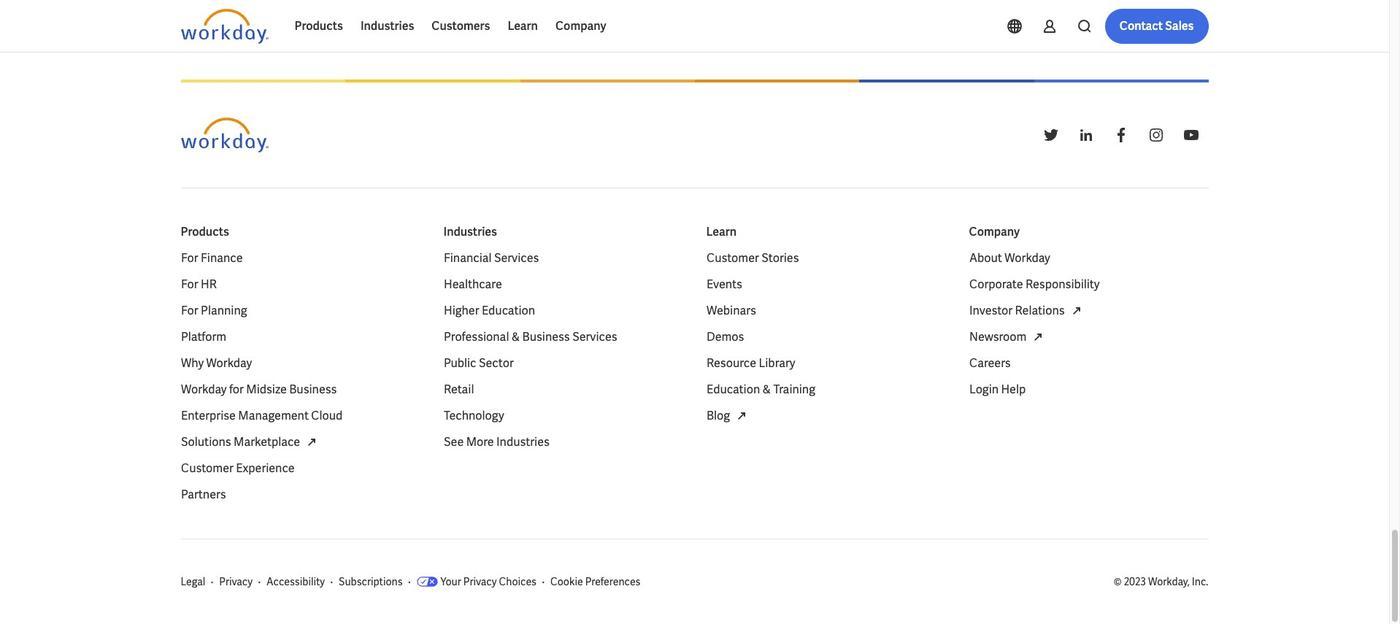 Task type: locate. For each thing, give the bounding box(es) containing it.
0 vertical spatial services
[[494, 250, 539, 265]]

2 for from the top
[[181, 276, 198, 292]]

for planning link
[[181, 302, 247, 319]]

list containing financial services
[[443, 249, 683, 451]]

more
[[466, 434, 494, 449]]

company right learn dropdown button
[[556, 18, 606, 34]]

contact sales
[[1120, 18, 1194, 34]]

0 horizontal spatial company
[[556, 18, 606, 34]]

1 vertical spatial go to the homepage image
[[181, 117, 268, 152]]

& inside education & training link
[[762, 381, 771, 397]]

0 vertical spatial &
[[511, 329, 520, 344]]

cloud
[[311, 408, 342, 423]]

1 vertical spatial opens in a new tab image
[[733, 407, 750, 425]]

1 vertical spatial company
[[969, 224, 1020, 239]]

professional & business services
[[443, 329, 617, 344]]

workday up corporate responsibility in the top right of the page
[[1004, 250, 1050, 265]]

3 list from the left
[[706, 249, 946, 425]]

opens in a new tab image right blog
[[733, 407, 750, 425]]

customer inside customer experience link
[[181, 460, 233, 476]]

industries inside the industries dropdown button
[[361, 18, 414, 34]]

business
[[522, 329, 570, 344], [289, 381, 336, 397]]

customer down solutions
[[181, 460, 233, 476]]

for
[[181, 250, 198, 265], [181, 276, 198, 292], [181, 303, 198, 318]]

4 list from the left
[[969, 249, 1209, 398]]

0 horizontal spatial products
[[181, 224, 229, 239]]

0 horizontal spatial customer
[[181, 460, 233, 476]]

public sector link
[[443, 354, 513, 372]]

1 horizontal spatial learn
[[706, 224, 737, 239]]

responsibility
[[1025, 276, 1099, 292]]

customer for customer experience
[[181, 460, 233, 476]]

newsroom link
[[969, 328, 1047, 346]]

1 for from the top
[[181, 250, 198, 265]]

customer experience link
[[181, 460, 294, 477]]

privacy link
[[219, 574, 253, 589]]

higher education link
[[443, 302, 535, 319]]

products left the industries dropdown button
[[295, 18, 343, 34]]

2 list from the left
[[443, 249, 683, 451]]

0 horizontal spatial &
[[511, 329, 520, 344]]

1 horizontal spatial privacy
[[463, 575, 497, 588]]

help
[[1001, 381, 1025, 397]]

1 horizontal spatial business
[[522, 329, 570, 344]]

0 vertical spatial industries
[[361, 18, 414, 34]]

webinars
[[706, 303, 756, 318]]

1 vertical spatial business
[[289, 381, 336, 397]]

newsroom
[[969, 329, 1026, 344]]

& for professional
[[511, 329, 520, 344]]

healthcare
[[443, 276, 502, 292]]

0 vertical spatial workday
[[1004, 250, 1050, 265]]

1 vertical spatial &
[[762, 381, 771, 397]]

list
[[181, 249, 420, 503], [443, 249, 683, 451], [706, 249, 946, 425], [969, 249, 1209, 398]]

0 vertical spatial learn
[[508, 18, 538, 34]]

accessibility link
[[266, 574, 325, 589]]

careers
[[969, 355, 1011, 371]]

opens in a new tab image down cloud
[[303, 433, 320, 451]]

for finance link
[[181, 249, 242, 267]]

healthcare link
[[443, 276, 502, 293]]

1 horizontal spatial products
[[295, 18, 343, 34]]

1 list from the left
[[181, 249, 420, 503]]

education & training link
[[706, 381, 815, 398]]

2 vertical spatial opens in a new tab image
[[303, 433, 320, 451]]

1 vertical spatial customer
[[181, 460, 233, 476]]

workday up for
[[206, 355, 252, 371]]

0 horizontal spatial learn
[[508, 18, 538, 34]]

privacy right your
[[463, 575, 497, 588]]

contact sales link
[[1105, 9, 1209, 44]]

opens in a new tab image down responsibility
[[1067, 302, 1085, 319]]

0 vertical spatial company
[[556, 18, 606, 34]]

1 vertical spatial industries
[[443, 224, 497, 239]]

list for company
[[969, 249, 1209, 398]]

finance
[[200, 250, 242, 265]]

business down 'higher education' link
[[522, 329, 570, 344]]

company up about
[[969, 224, 1020, 239]]

1 horizontal spatial &
[[762, 381, 771, 397]]

demos
[[706, 329, 744, 344]]

education up professional & business services
[[481, 303, 535, 318]]

midsize
[[246, 381, 286, 397]]

resource library link
[[706, 354, 795, 372]]

blog
[[706, 408, 730, 423]]

higher education
[[443, 303, 535, 318]]

customers button
[[423, 9, 499, 44]]

1 vertical spatial for
[[181, 276, 198, 292]]

industries up financial
[[443, 224, 497, 239]]

opens in a new tab image
[[1067, 302, 1085, 319], [733, 407, 750, 425], [303, 433, 320, 451]]

customer up events
[[706, 250, 759, 265]]

enterprise management cloud link
[[181, 407, 342, 425]]

business up cloud
[[289, 381, 336, 397]]

go to instagram image
[[1147, 126, 1165, 143]]

workday
[[1004, 250, 1050, 265], [206, 355, 252, 371], [181, 381, 226, 397]]

0 horizontal spatial privacy
[[219, 575, 253, 588]]

investor relations link
[[969, 302, 1085, 319]]

industries right more
[[496, 434, 549, 449]]

privacy right legal
[[219, 575, 253, 588]]

2 vertical spatial industries
[[496, 434, 549, 449]]

1 horizontal spatial opens in a new tab image
[[733, 407, 750, 425]]

for up for hr at top left
[[181, 250, 198, 265]]

for for for planning
[[181, 303, 198, 318]]

& inside professional & business services link
[[511, 329, 520, 344]]

privacy
[[219, 575, 253, 588], [463, 575, 497, 588]]

demos link
[[706, 328, 744, 346]]

hr
[[200, 276, 216, 292]]

for down "for hr" link
[[181, 303, 198, 318]]

learn
[[508, 18, 538, 34], [706, 224, 737, 239]]

for finance
[[181, 250, 242, 265]]

planning
[[200, 303, 247, 318]]

0 horizontal spatial opens in a new tab image
[[303, 433, 320, 451]]

workday up enterprise
[[181, 381, 226, 397]]

company
[[556, 18, 606, 34], [969, 224, 1020, 239]]

2 horizontal spatial opens in a new tab image
[[1067, 302, 1085, 319]]

partners
[[181, 487, 226, 502]]

for hr link
[[181, 276, 216, 293]]

industries
[[361, 18, 414, 34], [443, 224, 497, 239], [496, 434, 549, 449]]

see more industries link
[[443, 433, 549, 451]]

2 vertical spatial for
[[181, 303, 198, 318]]

why
[[181, 355, 203, 371]]

your privacy choices
[[441, 575, 537, 588]]

2 vertical spatial workday
[[181, 381, 226, 397]]

workday for midsize business
[[181, 381, 336, 397]]

for left hr
[[181, 276, 198, 292]]

corporate responsibility link
[[969, 276, 1099, 293]]

financial services
[[443, 250, 539, 265]]

©
[[1114, 575, 1122, 588]]

0 horizontal spatial education
[[481, 303, 535, 318]]

enterprise management cloud
[[181, 408, 342, 423]]

go to the homepage image
[[181, 9, 268, 44], [181, 117, 268, 152]]

list containing about workday
[[969, 249, 1209, 398]]

education down resource
[[706, 381, 760, 397]]

& up sector at the left bottom of page
[[511, 329, 520, 344]]

for inside "for hr" link
[[181, 276, 198, 292]]

go to facebook image
[[1112, 126, 1130, 143]]

products inside dropdown button
[[295, 18, 343, 34]]

0 vertical spatial for
[[181, 250, 198, 265]]

for inside for planning link
[[181, 303, 198, 318]]

0 vertical spatial products
[[295, 18, 343, 34]]

1 horizontal spatial customer
[[706, 250, 759, 265]]

platform link
[[181, 328, 226, 346]]

0 vertical spatial customer
[[706, 250, 759, 265]]

list containing customer stories
[[706, 249, 946, 425]]

login help link
[[969, 381, 1025, 398]]

1 vertical spatial education
[[706, 381, 760, 397]]

go to twitter image
[[1042, 126, 1060, 143]]

for inside for finance link
[[181, 250, 198, 265]]

3 for from the top
[[181, 303, 198, 318]]

& left training
[[762, 381, 771, 397]]

learn inside dropdown button
[[508, 18, 538, 34]]

webinars link
[[706, 302, 756, 319]]

learn left company dropdown button
[[508, 18, 538, 34]]

0 horizontal spatial services
[[494, 250, 539, 265]]

retail link
[[443, 381, 474, 398]]

list containing for finance
[[181, 249, 420, 503]]

0 vertical spatial go to the homepage image
[[181, 9, 268, 44]]

1 vertical spatial learn
[[706, 224, 737, 239]]

learn up customer stories
[[706, 224, 737, 239]]

customer inside customer stories link
[[706, 250, 759, 265]]

1 vertical spatial workday
[[206, 355, 252, 371]]

professional
[[443, 329, 509, 344]]

products up for finance
[[181, 224, 229, 239]]

services
[[494, 250, 539, 265], [572, 329, 617, 344]]

1 vertical spatial services
[[572, 329, 617, 344]]

0 vertical spatial opens in a new tab image
[[1067, 302, 1085, 319]]

industries right products dropdown button
[[361, 18, 414, 34]]



Task type: vqa. For each thing, say whether or not it's contained in the screenshot.
Customer Experience link
yes



Task type: describe. For each thing, give the bounding box(es) containing it.
opens in a new tab image for blog
[[733, 407, 750, 425]]

login help
[[969, 381, 1025, 397]]

workday for about workday
[[1004, 250, 1050, 265]]

list for industries
[[443, 249, 683, 451]]

platform
[[181, 329, 226, 344]]

technology
[[443, 408, 504, 423]]

financial
[[443, 250, 491, 265]]

2 privacy from the left
[[463, 575, 497, 588]]

sales
[[1165, 18, 1194, 34]]

subscriptions link
[[339, 574, 403, 589]]

cookie
[[550, 575, 583, 588]]

industries inside see more industries link
[[496, 434, 549, 449]]

products button
[[286, 9, 352, 44]]

solutions
[[181, 434, 231, 449]]

customer for customer stories
[[706, 250, 759, 265]]

customers
[[432, 18, 490, 34]]

why workday
[[181, 355, 252, 371]]

public sector
[[443, 355, 513, 371]]

about workday link
[[969, 249, 1050, 267]]

1 privacy from the left
[[219, 575, 253, 588]]

corporate
[[969, 276, 1023, 292]]

events link
[[706, 276, 742, 293]]

list for learn
[[706, 249, 946, 425]]

for hr
[[181, 276, 216, 292]]

0 vertical spatial education
[[481, 303, 535, 318]]

1 horizontal spatial education
[[706, 381, 760, 397]]

privacy image
[[417, 576, 438, 587]]

relations
[[1015, 303, 1064, 318]]

list for products
[[181, 249, 420, 503]]

opens in a new tab image
[[1029, 328, 1047, 346]]

solutions marketplace
[[181, 434, 300, 449]]

go to linkedin image
[[1077, 126, 1095, 143]]

stories
[[761, 250, 799, 265]]

solutions marketplace link
[[181, 433, 320, 451]]

retail
[[443, 381, 474, 397]]

2023
[[1124, 575, 1146, 588]]

sector
[[478, 355, 513, 371]]

why workday link
[[181, 354, 252, 372]]

for planning
[[181, 303, 247, 318]]

subscriptions
[[339, 575, 403, 588]]

preferences
[[585, 575, 641, 588]]

about
[[969, 250, 1002, 265]]

industries button
[[352, 9, 423, 44]]

see
[[443, 434, 463, 449]]

workday for midsize business link
[[181, 381, 336, 398]]

customer stories
[[706, 250, 799, 265]]

customer experience
[[181, 460, 294, 476]]

for for for hr
[[181, 276, 198, 292]]

for
[[229, 381, 243, 397]]

resource library
[[706, 355, 795, 371]]

events
[[706, 276, 742, 292]]

1 horizontal spatial company
[[969, 224, 1020, 239]]

2 go to the homepage image from the top
[[181, 117, 268, 152]]

opens in a new tab image for solutions marketplace
[[303, 433, 320, 451]]

investor
[[969, 303, 1012, 318]]

inc.
[[1192, 575, 1209, 588]]

public
[[443, 355, 476, 371]]

workday for why workday
[[206, 355, 252, 371]]

legal
[[181, 575, 205, 588]]

accessibility
[[266, 575, 325, 588]]

login
[[969, 381, 998, 397]]

see more industries
[[443, 434, 549, 449]]

1 horizontal spatial services
[[572, 329, 617, 344]]

enterprise
[[181, 408, 235, 423]]

& for education
[[762, 381, 771, 397]]

cookie preferences
[[550, 575, 641, 588]]

training
[[773, 381, 815, 397]]

company button
[[547, 9, 615, 44]]

education & training
[[706, 381, 815, 397]]

technology link
[[443, 407, 504, 425]]

blog link
[[706, 407, 750, 425]]

partners link
[[181, 486, 226, 503]]

your
[[441, 575, 461, 588]]

go to youtube image
[[1182, 126, 1200, 143]]

experience
[[236, 460, 294, 476]]

careers link
[[969, 354, 1011, 372]]

© 2023 workday, inc.
[[1114, 575, 1209, 588]]

library
[[758, 355, 795, 371]]

investor relations
[[969, 303, 1064, 318]]

legal link
[[181, 574, 205, 589]]

contact
[[1120, 18, 1163, 34]]

1 go to the homepage image from the top
[[181, 9, 268, 44]]

your privacy choices link
[[417, 574, 537, 589]]

professional & business services link
[[443, 328, 617, 346]]

1 vertical spatial products
[[181, 224, 229, 239]]

company inside dropdown button
[[556, 18, 606, 34]]

0 vertical spatial business
[[522, 329, 570, 344]]

marketplace
[[233, 434, 300, 449]]

cookie preferences link
[[550, 574, 641, 589]]

choices
[[499, 575, 537, 588]]

0 horizontal spatial business
[[289, 381, 336, 397]]

about workday
[[969, 250, 1050, 265]]

workday,
[[1148, 575, 1190, 588]]

for for for finance
[[181, 250, 198, 265]]

resource
[[706, 355, 756, 371]]

opens in a new tab image for investor relations
[[1067, 302, 1085, 319]]



